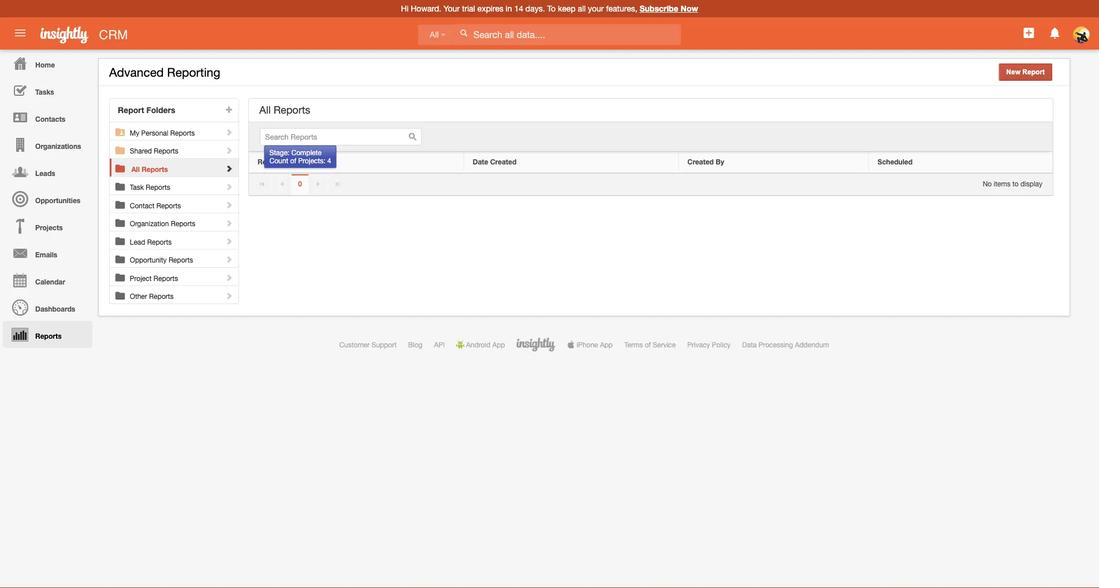 Task type: locate. For each thing, give the bounding box(es) containing it.
iphone
[[577, 341, 598, 349]]

customer support
[[339, 341, 397, 349]]

to
[[548, 4, 556, 13]]

reports down project reports
[[149, 293, 174, 301]]

report folders
[[118, 105, 175, 115]]

home link
[[3, 50, 92, 77]]

reports for organization reports link
[[171, 220, 195, 228]]

android app link
[[457, 341, 505, 349]]

reports for opportunity reports link
[[169, 256, 193, 264]]

data processing addendum
[[743, 341, 830, 349]]

lead reports link
[[130, 232, 234, 246]]

reports inside "link"
[[146, 183, 170, 192]]

app for iphone app
[[600, 341, 613, 349]]

new report link
[[999, 64, 1053, 81]]

tasks
[[35, 88, 54, 96]]

1 created from the left
[[490, 158, 517, 166]]

crm
[[99, 27, 128, 42]]

projects:
[[298, 157, 326, 165]]

date created link
[[473, 158, 670, 167]]

14
[[515, 4, 524, 13]]

name
[[282, 158, 302, 166]]

2 chevron right image from the top
[[225, 219, 233, 227]]

reports up contact reports
[[146, 183, 170, 192]]

reports up lead reports link
[[171, 220, 195, 228]]

app right iphone
[[600, 341, 613, 349]]

1 vertical spatial all
[[259, 104, 271, 116]]

1 horizontal spatial created
[[688, 158, 714, 166]]

row containing report name
[[249, 152, 1054, 173]]

0 vertical spatial all
[[430, 30, 439, 39]]

all reports up task reports
[[131, 165, 168, 173]]

chevron right image for lead reports
[[225, 238, 233, 246]]

android app
[[466, 341, 505, 349]]

data processing addendum link
[[743, 341, 830, 349]]

keep
[[558, 4, 576, 13]]

dashboards link
[[3, 294, 92, 321]]

created inside date created link
[[490, 158, 517, 166]]

terms of service
[[625, 341, 676, 349]]

1 chevron right image from the top
[[225, 183, 233, 191]]

all down howard.
[[430, 30, 439, 39]]

4 chevron right image from the top
[[225, 201, 233, 209]]

chevron right image up project reports link
[[225, 256, 233, 264]]

1 vertical spatial report
[[118, 105, 144, 115]]

service
[[653, 341, 676, 349]]

count
[[270, 157, 288, 165]]

chevron right image for opportunity reports
[[225, 256, 233, 264]]

row
[[249, 152, 1054, 173]]

of right "terms"
[[645, 341, 651, 349]]

of right count
[[290, 157, 296, 165]]

1 horizontal spatial of
[[645, 341, 651, 349]]

reports for all reports link
[[142, 165, 168, 173]]

all right the plus icon
[[259, 104, 271, 116]]

1 chevron right image from the top
[[225, 128, 233, 136]]

projects link
[[3, 213, 92, 240]]

chevron right image
[[225, 128, 233, 136], [225, 147, 233, 155], [225, 165, 233, 173], [225, 201, 233, 209], [225, 274, 233, 282]]

expires
[[478, 4, 504, 13]]

reports down my personal reports
[[154, 147, 178, 155]]

report for report folders
[[118, 105, 144, 115]]

all reports up stage:
[[259, 104, 311, 116]]

1 horizontal spatial app
[[600, 341, 613, 349]]

all reports
[[259, 104, 311, 116], [131, 165, 168, 173]]

report down stage:
[[258, 158, 280, 166]]

dashboards
[[35, 305, 75, 313]]

5 chevron right image from the top
[[225, 274, 233, 282]]

navigation containing home
[[0, 50, 92, 348]]

plus image
[[225, 105, 233, 114]]

Search Reports text field
[[260, 128, 422, 146]]

stage: complete count of projects: 4
[[270, 149, 331, 165]]

reports for shared reports link
[[154, 147, 178, 155]]

privacy policy
[[688, 341, 731, 349]]

5 chevron right image from the top
[[225, 292, 233, 300]]

report name link
[[258, 158, 455, 167]]

new report
[[1007, 68, 1045, 76]]

0 vertical spatial report
[[1023, 68, 1045, 76]]

3 chevron right image from the top
[[225, 165, 233, 173]]

reports link
[[3, 321, 92, 348]]

all
[[430, 30, 439, 39], [259, 104, 271, 116], [131, 165, 140, 173]]

created right date
[[490, 158, 517, 166]]

navigation
[[0, 50, 92, 348]]

2 app from the left
[[600, 341, 613, 349]]

created by link
[[688, 158, 860, 167]]

created by
[[688, 158, 725, 166]]

report
[[1023, 68, 1045, 76], [118, 105, 144, 115], [258, 158, 280, 166]]

data
[[743, 341, 757, 349]]

chevron right image inside 'contact reports' link
[[225, 201, 233, 209]]

chevron right image inside other reports link
[[225, 292, 233, 300]]

project
[[130, 275, 152, 283]]

complete
[[292, 149, 322, 157]]

all up task on the top left of the page
[[131, 165, 140, 173]]

task
[[130, 183, 144, 192]]

0 vertical spatial all reports
[[259, 104, 311, 116]]

api
[[434, 341, 445, 349]]

report up my on the left of page
[[118, 105, 144, 115]]

report right new
[[1023, 68, 1045, 76]]

chevron right image for contact reports
[[225, 201, 233, 209]]

1 horizontal spatial all
[[259, 104, 271, 116]]

reporting
[[167, 65, 220, 79]]

white image
[[460, 29, 468, 37]]

support
[[372, 341, 397, 349]]

leads
[[35, 169, 55, 177]]

0 horizontal spatial report
[[118, 105, 144, 115]]

projects
[[35, 224, 63, 232]]

0 horizontal spatial app
[[493, 341, 505, 349]]

chevron right image inside opportunity reports link
[[225, 256, 233, 264]]

report inside row
[[258, 158, 280, 166]]

chevron right image inside task reports "link"
[[225, 183, 233, 191]]

reports
[[274, 104, 311, 116], [170, 129, 195, 137], [154, 147, 178, 155], [142, 165, 168, 173], [146, 183, 170, 192], [156, 202, 181, 210], [171, 220, 195, 228], [147, 238, 172, 246], [169, 256, 193, 264], [154, 275, 178, 283], [149, 293, 174, 301], [35, 332, 62, 340]]

calendar link
[[3, 267, 92, 294]]

2 vertical spatial all
[[131, 165, 140, 173]]

chevron right image down project reports link
[[225, 292, 233, 300]]

stage:
[[270, 149, 290, 157]]

of inside stage: complete count of projects: 4
[[290, 157, 296, 165]]

2 horizontal spatial all
[[430, 30, 439, 39]]

reports for other reports link
[[149, 293, 174, 301]]

privacy
[[688, 341, 710, 349]]

all link
[[418, 25, 453, 45]]

grid
[[249, 152, 1054, 173]]

chevron right image
[[225, 183, 233, 191], [225, 219, 233, 227], [225, 238, 233, 246], [225, 256, 233, 264], [225, 292, 233, 300]]

organization reports link
[[130, 214, 234, 228]]

created
[[490, 158, 517, 166], [688, 158, 714, 166]]

0 horizontal spatial of
[[290, 157, 296, 165]]

organizations link
[[3, 131, 92, 158]]

2 created from the left
[[688, 158, 714, 166]]

0 horizontal spatial all
[[131, 165, 140, 173]]

1 app from the left
[[493, 341, 505, 349]]

reports down opportunity reports
[[154, 275, 178, 283]]

reports for project reports link
[[154, 275, 178, 283]]

terms of service link
[[625, 341, 676, 349]]

created inside created by link
[[688, 158, 714, 166]]

app right android on the left bottom of the page
[[493, 341, 505, 349]]

1 horizontal spatial report
[[258, 158, 280, 166]]

chevron right image up lead reports link
[[225, 219, 233, 227]]

chevron right image inside project reports link
[[225, 274, 233, 282]]

chevron right image inside lead reports link
[[225, 238, 233, 246]]

addendum
[[795, 341, 830, 349]]

created left by
[[688, 158, 714, 166]]

reports up opportunity reports
[[147, 238, 172, 246]]

task reports
[[130, 183, 170, 192]]

0 vertical spatial of
[[290, 157, 296, 165]]

howard.
[[411, 4, 442, 13]]

advanced
[[109, 65, 164, 79]]

date
[[473, 158, 489, 166]]

reports up project reports link
[[169, 256, 193, 264]]

0 horizontal spatial all reports
[[131, 165, 168, 173]]

chevron right image inside organization reports link
[[225, 219, 233, 227]]

3 chevron right image from the top
[[225, 238, 233, 246]]

2 chevron right image from the top
[[225, 147, 233, 155]]

1 vertical spatial all reports
[[131, 165, 168, 173]]

0 horizontal spatial created
[[490, 158, 517, 166]]

2 vertical spatial report
[[258, 158, 280, 166]]

chevron right image up opportunity reports link
[[225, 238, 233, 246]]

chevron right image inside shared reports link
[[225, 147, 233, 155]]

chevron right image up 'contact reports' link
[[225, 183, 233, 191]]

chevron right image inside all reports link
[[225, 165, 233, 173]]

reports down shared reports
[[142, 165, 168, 173]]

chevron right image inside my personal reports link
[[225, 128, 233, 136]]

reports up organization reports
[[156, 202, 181, 210]]

4 chevron right image from the top
[[225, 256, 233, 264]]



Task type: vqa. For each thing, say whether or not it's contained in the screenshot.
chevron right image inside the Contact Reports link
yes



Task type: describe. For each thing, give the bounding box(es) containing it.
opportunity reports
[[130, 256, 193, 264]]

my personal reports
[[130, 129, 195, 137]]

iphone app
[[577, 341, 613, 349]]

folders
[[147, 105, 175, 115]]

all
[[578, 4, 586, 13]]

shared reports link
[[130, 141, 234, 155]]

organizations
[[35, 142, 81, 150]]

other reports
[[130, 293, 174, 301]]

blog link
[[408, 341, 423, 349]]

items
[[994, 180, 1011, 188]]

chevron right image for other reports
[[225, 292, 233, 300]]

reports up shared reports link
[[170, 129, 195, 137]]

contacts
[[35, 115, 65, 123]]

features,
[[606, 4, 638, 13]]

scheduled link
[[878, 158, 1044, 167]]

opportunities
[[35, 196, 80, 205]]

2 horizontal spatial report
[[1023, 68, 1045, 76]]

customer support link
[[339, 341, 397, 349]]

customer
[[339, 341, 370, 349]]

Search all data.... text field
[[454, 24, 681, 45]]

in
[[506, 4, 512, 13]]

leads link
[[3, 158, 92, 186]]

reports for task reports "link"
[[146, 183, 170, 192]]

hi howard. your trial expires in 14 days. to keep all your features, subscribe now
[[401, 4, 699, 13]]

scheduled
[[878, 158, 913, 166]]

reports down 'dashboards'
[[35, 332, 62, 340]]

contact reports link
[[130, 195, 234, 210]]

opportunity reports link
[[130, 250, 234, 264]]

project reports
[[130, 275, 178, 283]]

notifications image
[[1049, 26, 1063, 40]]

other reports link
[[130, 286, 234, 301]]

by
[[716, 158, 725, 166]]

reports for 'contact reports' link
[[156, 202, 181, 210]]

processing
[[759, 341, 794, 349]]

reports for lead reports link
[[147, 238, 172, 246]]

blog
[[408, 341, 423, 349]]

days.
[[526, 4, 545, 13]]

app for android app
[[493, 341, 505, 349]]

no
[[983, 180, 992, 188]]

chevron right image for project reports
[[225, 274, 233, 282]]

subscribe
[[640, 4, 679, 13]]

lead reports
[[130, 238, 172, 246]]

subscribe now link
[[640, 4, 699, 13]]

no items to display
[[983, 180, 1043, 188]]

my personal reports link
[[130, 123, 234, 137]]

1 vertical spatial of
[[645, 341, 651, 349]]

all reports link
[[131, 159, 234, 173]]

contacts link
[[3, 104, 92, 131]]

chevron right image for my personal reports
[[225, 128, 233, 136]]

now
[[681, 4, 699, 13]]

shared reports
[[130, 147, 178, 155]]

report name
[[258, 158, 302, 166]]

your
[[444, 4, 460, 13]]

chevron right image for task reports
[[225, 183, 233, 191]]

chevron right image for shared reports
[[225, 147, 233, 155]]

contact reports
[[130, 202, 181, 210]]

report for report name
[[258, 158, 280, 166]]

privacy policy link
[[688, 341, 731, 349]]

trial
[[462, 4, 475, 13]]

0
[[298, 180, 302, 188]]

opportunities link
[[3, 186, 92, 213]]

other
[[130, 293, 147, 301]]

organization reports
[[130, 220, 195, 228]]

tasks link
[[3, 77, 92, 104]]

1 horizontal spatial all reports
[[259, 104, 311, 116]]

opportunity
[[130, 256, 167, 264]]

android
[[466, 341, 491, 349]]

your
[[588, 4, 604, 13]]

organization
[[130, 220, 169, 228]]

lead
[[130, 238, 145, 246]]

iphone app link
[[567, 341, 613, 349]]

0 button
[[292, 175, 309, 196]]

my
[[130, 129, 139, 137]]

chevron right image for organization reports
[[225, 219, 233, 227]]

personal
[[141, 129, 168, 137]]

grid containing report name
[[249, 152, 1054, 173]]

to
[[1013, 180, 1019, 188]]

project reports link
[[130, 268, 234, 283]]

hi
[[401, 4, 409, 13]]

contact
[[130, 202, 155, 210]]

chevron right image for all reports
[[225, 165, 233, 173]]

shared
[[130, 147, 152, 155]]

date created
[[473, 158, 517, 166]]

home
[[35, 61, 55, 69]]

emails link
[[3, 240, 92, 267]]

reports up stage:
[[274, 104, 311, 116]]

terms
[[625, 341, 643, 349]]

advanced reporting
[[109, 65, 220, 79]]

task reports link
[[130, 177, 234, 192]]



